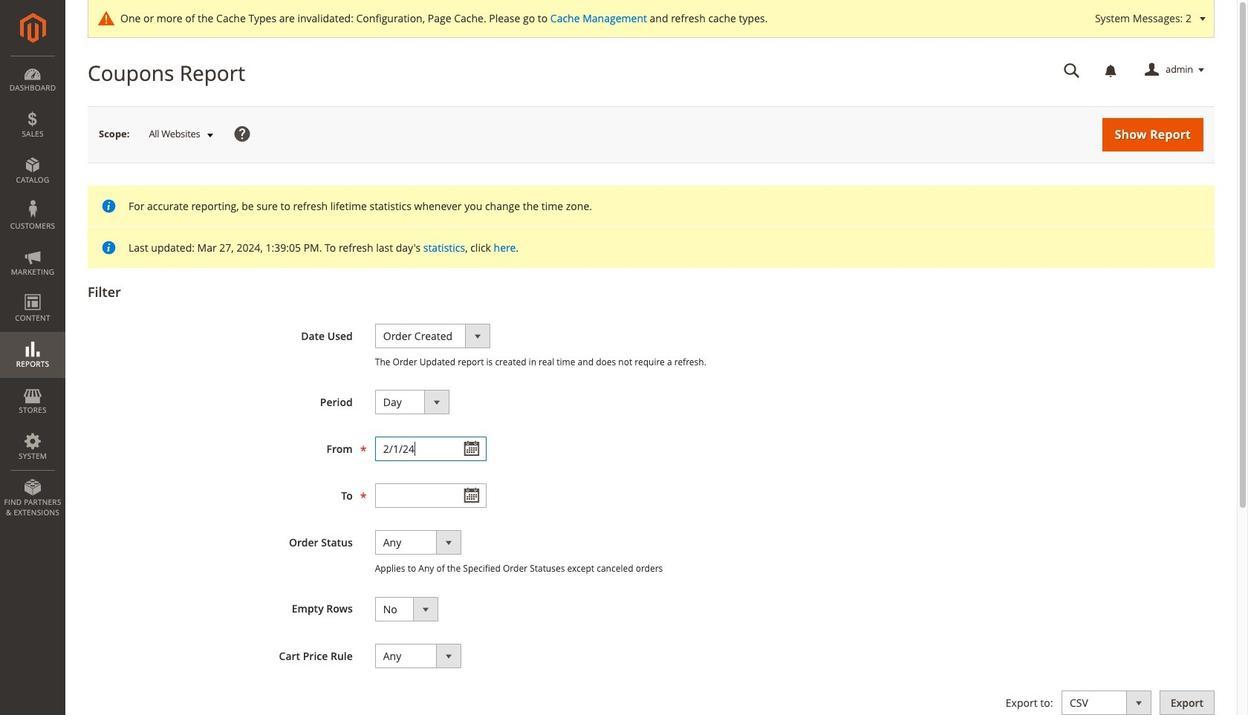Task type: vqa. For each thing, say whether or not it's contained in the screenshot.
From text box
no



Task type: locate. For each thing, give the bounding box(es) containing it.
None text field
[[1054, 57, 1091, 83], [375, 437, 487, 462], [375, 484, 487, 508], [1054, 57, 1091, 83], [375, 437, 487, 462], [375, 484, 487, 508]]

menu bar
[[0, 56, 65, 525]]



Task type: describe. For each thing, give the bounding box(es) containing it.
magento admin panel image
[[20, 13, 46, 43]]



